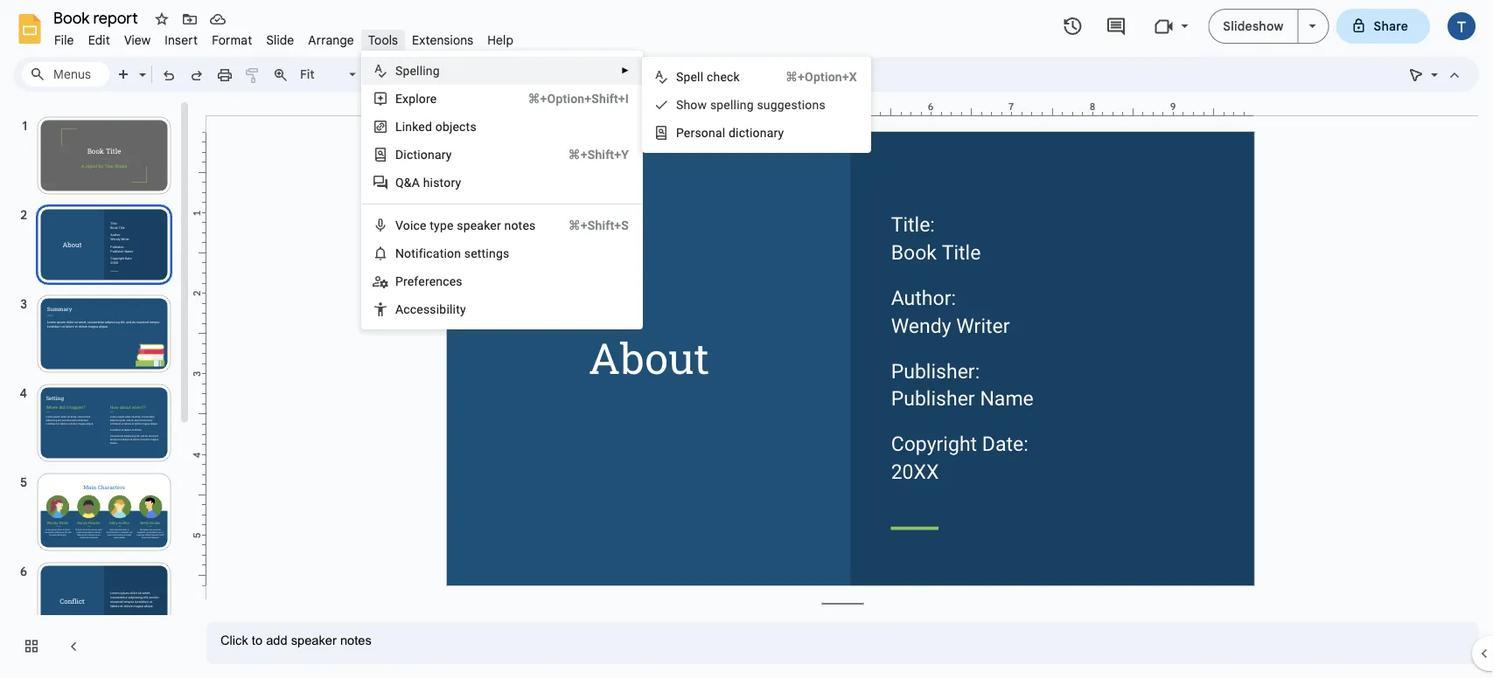 Task type: vqa. For each thing, say whether or not it's contained in the screenshot.
blank option
no



Task type: locate. For each thing, give the bounding box(es) containing it.
l
[[395, 119, 402, 134]]

d ictionary
[[395, 147, 452, 162]]

insert
[[165, 32, 198, 48]]

menu
[[361, 51, 643, 330], [642, 57, 871, 153]]

explore r element
[[395, 91, 442, 106]]

references
[[403, 274, 463, 289]]

edit
[[88, 32, 110, 48]]

file
[[54, 32, 74, 48]]

a c cessibility
[[395, 302, 466, 317]]

navigation
[[0, 99, 192, 679]]

s for pelling
[[395, 63, 403, 78]]

p
[[395, 274, 403, 289]]

1 horizontal spatial c
[[739, 126, 745, 140]]

pell
[[684, 70, 704, 84]]

transition
[[788, 66, 845, 82]]

theme
[[725, 66, 765, 82]]

menu bar
[[47, 23, 521, 52]]

⌘+shift+y element
[[547, 146, 629, 164]]

edit menu item
[[81, 30, 117, 50]]

Menus field
[[22, 62, 109, 87]]

history
[[423, 175, 461, 190]]

o
[[404, 246, 411, 261]]

s up explo
[[395, 63, 403, 78]]

cessibility
[[410, 302, 466, 317]]

s
[[395, 63, 403, 78], [676, 70, 684, 84], [676, 98, 684, 112]]

application containing slideshow
[[0, 0, 1493, 679]]

explo r e
[[395, 91, 437, 106]]

0 horizontal spatial c
[[403, 302, 410, 317]]

1 vertical spatial c
[[403, 302, 410, 317]]

personal dictionary c element
[[676, 126, 789, 140]]

mode and view toolbar
[[1402, 57, 1469, 92]]

view menu item
[[117, 30, 158, 50]]

tionary
[[745, 126, 784, 140]]

share
[[1374, 18, 1408, 34]]

d
[[395, 147, 404, 162]]

view
[[124, 32, 151, 48]]

⌘+option+x
[[785, 70, 857, 84]]

objects
[[435, 119, 477, 134]]

tools
[[368, 32, 398, 48]]

slide menu item
[[259, 30, 301, 50]]

q &a history
[[395, 175, 461, 190]]

help
[[487, 32, 514, 48]]

⌘+option+x element
[[764, 68, 857, 86]]

v oice type speaker notes
[[395, 218, 536, 233]]

0 vertical spatial c
[[739, 126, 745, 140]]

⌘+shift+s
[[568, 218, 629, 233]]

tification
[[411, 246, 461, 261]]

format
[[212, 32, 252, 48]]

spelling s element
[[395, 63, 445, 78]]

c
[[739, 126, 745, 140], [403, 302, 410, 317]]

speaker
[[457, 218, 501, 233]]

type
[[430, 218, 454, 233]]

s h ow spelling suggestions
[[676, 98, 826, 112]]

application
[[0, 0, 1493, 679]]

menu bar inside menu bar banner
[[47, 23, 521, 52]]

share button
[[1336, 9, 1430, 44]]

notes
[[504, 218, 536, 233]]

►
[[621, 66, 630, 76]]

⌘+option+shift+i
[[528, 91, 629, 106]]

s pell check
[[676, 70, 740, 84]]

s up h
[[676, 70, 684, 84]]

⌘+shift+y
[[568, 147, 629, 162]]

q&a history q element
[[395, 175, 466, 190]]

insert menu item
[[158, 30, 205, 50]]

preferences p element
[[395, 274, 468, 289]]

menu bar containing file
[[47, 23, 521, 52]]



Task type: describe. For each thing, give the bounding box(es) containing it.
Rename text field
[[47, 7, 148, 28]]

ow
[[690, 98, 707, 112]]

check
[[707, 70, 740, 84]]

⌘+shift+s element
[[547, 217, 629, 234]]

settings
[[464, 246, 509, 261]]

slideshow
[[1223, 18, 1284, 34]]

oice
[[403, 218, 427, 233]]

presentation options image
[[1309, 24, 1316, 28]]

h
[[684, 98, 690, 112]]

Zoom text field
[[297, 62, 346, 87]]

personal
[[676, 126, 725, 140]]

voice type speaker notes v element
[[395, 218, 541, 233]]

extensions
[[412, 32, 473, 48]]

personal di c tionary
[[676, 126, 784, 140]]

v
[[395, 218, 403, 233]]

n o tification settings
[[395, 246, 509, 261]]

explo
[[395, 91, 426, 106]]

l inked objects
[[395, 119, 477, 134]]

⌘+option+shift+i element
[[507, 90, 629, 108]]

ictionary
[[404, 147, 452, 162]]

s left the ow
[[676, 98, 684, 112]]

extensions menu item
[[405, 30, 480, 50]]

Star checkbox
[[150, 7, 174, 31]]

file menu item
[[47, 30, 81, 50]]

inked
[[402, 119, 432, 134]]

format menu item
[[205, 30, 259, 50]]

notification settings o element
[[395, 246, 515, 261]]

Zoom field
[[295, 62, 364, 88]]

spell check s element
[[676, 70, 745, 84]]

q
[[395, 175, 404, 190]]

a
[[395, 302, 403, 317]]

slideshow button
[[1208, 9, 1299, 44]]

suggestions
[[757, 98, 826, 112]]

&a
[[404, 175, 420, 190]]

spelling
[[710, 98, 754, 112]]

theme button
[[717, 61, 773, 87]]

slide
[[266, 32, 294, 48]]

dictionary d element
[[395, 147, 457, 162]]

show spelling suggestions h element
[[676, 98, 831, 112]]

menu bar banner
[[0, 0, 1493, 679]]

s for pell check
[[676, 70, 684, 84]]

p references
[[395, 274, 463, 289]]

e
[[430, 91, 437, 106]]

accessibility c element
[[395, 302, 471, 317]]

tools menu item
[[361, 30, 405, 50]]

arrange
[[308, 32, 354, 48]]

di
[[729, 126, 739, 140]]

s pelling
[[395, 63, 440, 78]]

main toolbar
[[108, 61, 854, 88]]

help menu item
[[480, 30, 521, 50]]

linked objects l element
[[395, 119, 482, 134]]

background
[[574, 66, 643, 82]]

pelling
[[403, 63, 440, 78]]

background button
[[566, 61, 651, 87]]

new slide with layout image
[[135, 63, 146, 69]]

n
[[395, 246, 404, 261]]

r
[[426, 91, 430, 106]]

transition button
[[780, 61, 853, 87]]

arrange menu item
[[301, 30, 361, 50]]



